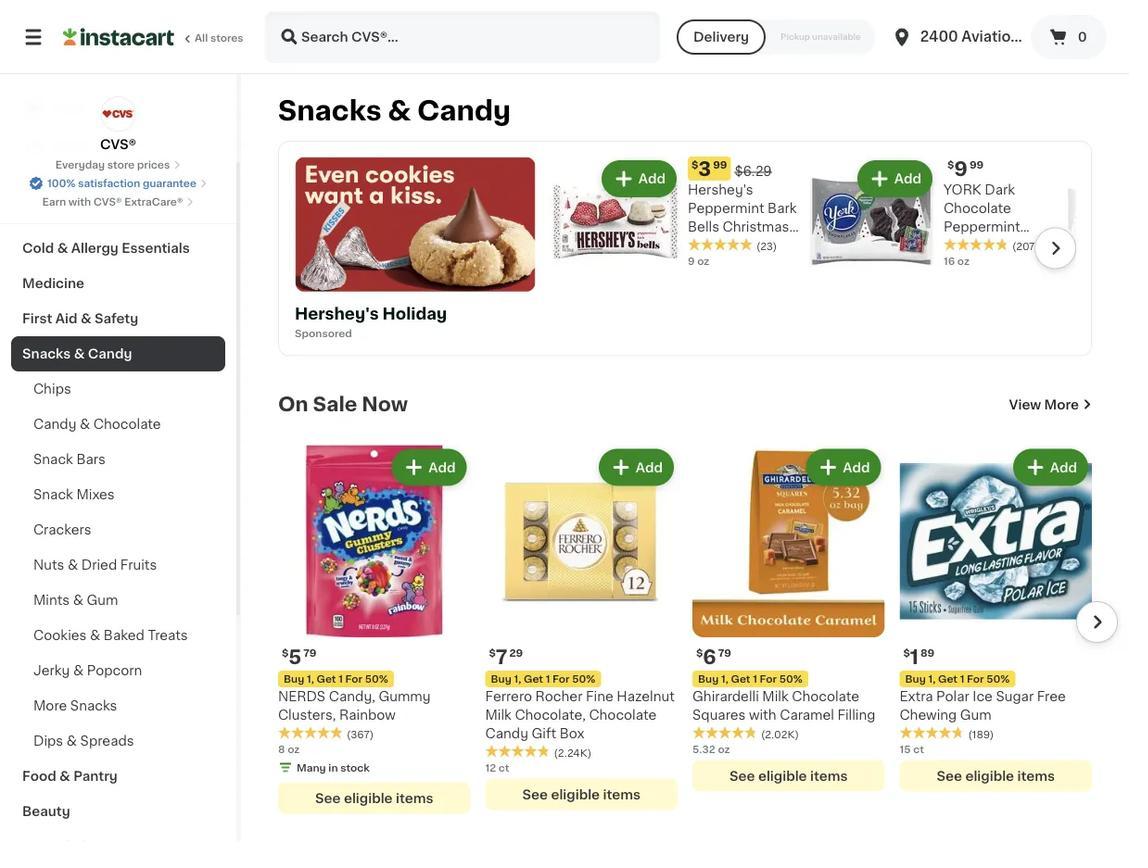 Task type: vqa. For each thing, say whether or not it's contained in the screenshot.


Task type: locate. For each thing, give the bounding box(es) containing it.
nsored
[[316, 328, 352, 338]]

1 horizontal spatial with
[[749, 709, 777, 722]]

ct right 15
[[914, 744, 924, 755]]

with up (2.02k)
[[749, 709, 777, 722]]

3 1, from the left
[[721, 674, 729, 685]]

milk down ferrero
[[485, 709, 512, 722]]

buy 1, get 1 for 50% up rocher
[[491, 674, 596, 685]]

bars
[[76, 453, 106, 466]]

chocolate inside 'candy & chocolate' link
[[93, 418, 161, 431]]

99 right 3
[[713, 160, 727, 170]]

$ 5 79
[[282, 647, 317, 667]]

hershey's inside hershey's holiday spo nsored
[[295, 306, 379, 322]]

1 vertical spatial gum
[[960, 709, 992, 722]]

chocolate down "hazelnut" on the bottom of the page
[[589, 709, 657, 722]]

2 50% from the left
[[572, 674, 596, 685]]

1 buy 1, get 1 for 50% from the left
[[284, 674, 388, 685]]

0 vertical spatial ct
[[914, 744, 924, 755]]

7
[[496, 647, 508, 667]]

chocolate up "caramel"
[[792, 691, 860, 704]]

1 79 from the left
[[304, 648, 317, 659]]

for
[[345, 674, 363, 685], [553, 674, 570, 685], [760, 674, 777, 685], [967, 674, 984, 685]]

see for 6
[[730, 770, 755, 783]]

see down "many in stock"
[[315, 792, 341, 805]]

hershey's down $ 3 99
[[688, 184, 754, 197]]

100% satisfaction guarantee
[[47, 178, 196, 189]]

1 vertical spatial with
[[749, 709, 777, 722]]

50% for 1
[[987, 674, 1010, 685]]

with down lists
[[69, 197, 91, 207]]

get up polar
[[938, 674, 958, 685]]

50% up "candy,"
[[365, 674, 388, 685]]

chips
[[33, 383, 71, 396]]

see down gift
[[523, 788, 548, 801]]

0 vertical spatial christmas
[[723, 221, 789, 234]]

snack bars link
[[11, 442, 225, 478]]

candy up 9 oz
[[688, 239, 731, 252]]

snack up crackers
[[33, 489, 73, 502]]

oz right 8
[[288, 744, 300, 755]]

get for 7
[[524, 674, 543, 685]]

1 up rocher
[[546, 674, 550, 685]]

jerky
[[33, 665, 70, 678]]

1 99 from the left
[[713, 160, 727, 170]]

get for 6
[[731, 674, 751, 685]]

see eligible items button down stock
[[278, 783, 471, 814]]

3 for from the left
[[760, 674, 777, 685]]

caramel
[[780, 709, 834, 722]]

lists
[[52, 176, 84, 189]]

2 1, from the left
[[514, 674, 521, 685]]

4 buy 1, get 1 for 50% from the left
[[905, 674, 1010, 685]]

cookies & baked treats link
[[11, 618, 225, 654]]

box
[[560, 728, 585, 741]]

1 vertical spatial ct
[[499, 763, 510, 773]]

1 vertical spatial snack
[[33, 489, 73, 502]]

for up rocher
[[553, 674, 570, 685]]

christmas up (23)
[[723, 221, 789, 234]]

0 horizontal spatial ct
[[499, 763, 510, 773]]

snacks
[[278, 98, 382, 124], [22, 348, 71, 361], [70, 700, 117, 713]]

now
[[362, 395, 408, 414]]

buy down 6
[[698, 674, 719, 685]]

nuts & dried fruits link
[[11, 548, 225, 583]]

again
[[94, 139, 130, 152]]

& for nuts & dried fruits link
[[68, 559, 78, 572]]

see eligible items down (2.02k)
[[730, 770, 848, 783]]

chocolate inside ferrero rocher fine hazelnut milk chocolate, chocolate candy gift box
[[589, 709, 657, 722]]

food
[[22, 771, 56, 784]]

buy 1, get 1 for 50% up "candy,"
[[284, 674, 388, 685]]

50% up fine
[[572, 674, 596, 685]]

0 vertical spatial milk
[[763, 691, 789, 704]]

more right the view
[[1045, 398, 1079, 411]]

1, for 6
[[721, 674, 729, 685]]

1 for 5
[[339, 674, 343, 685]]

buy 1, get 1 for 50% for 6
[[698, 674, 803, 685]]

1 horizontal spatial 9
[[954, 159, 968, 178]]

50% for 6
[[780, 674, 803, 685]]

1 horizontal spatial ct
[[914, 744, 924, 755]]

& inside snacks & candy link
[[74, 348, 85, 361]]

cookies & baked treats
[[33, 630, 188, 643]]

2 99 from the left
[[970, 160, 984, 170]]

1 for from the left
[[345, 674, 363, 685]]

$ inside $ 1 89
[[904, 648, 910, 659]]

chocolate up snack bars link
[[93, 418, 161, 431]]

0 vertical spatial cvs®
[[100, 138, 136, 151]]

& inside mints & gum link
[[73, 594, 83, 607]]

1 horizontal spatial 99
[[970, 160, 984, 170]]

$
[[692, 160, 699, 170], [948, 160, 954, 170], [282, 648, 289, 659], [489, 648, 496, 659], [696, 648, 703, 659], [904, 648, 910, 659]]

crackers
[[33, 524, 92, 537]]

$ left $6.29
[[692, 160, 699, 170]]

0 horizontal spatial 9
[[688, 256, 695, 266]]

for up "candy,"
[[345, 674, 363, 685]]

& inside nuts & dried fruits link
[[68, 559, 78, 572]]

many in stock
[[297, 763, 370, 773]]

$ left 89
[[904, 648, 910, 659]]

oz for 3
[[698, 256, 710, 266]]

4 50% from the left
[[987, 674, 1010, 685]]

first
[[22, 312, 52, 325]]

$ left 29
[[489, 648, 496, 659]]

1 vertical spatial peppermint
[[944, 221, 1021, 234]]

99 inside $ 9 99
[[970, 160, 984, 170]]

gum up (189)
[[960, 709, 992, 722]]

see eligible items
[[730, 770, 848, 783], [937, 770, 1055, 783], [523, 788, 641, 801], [315, 792, 433, 805]]

2 for from the left
[[553, 674, 570, 685]]

see eligible items down (189)
[[937, 770, 1055, 783]]

1 horizontal spatial peppermint
[[944, 221, 1021, 234]]

0 horizontal spatial with
[[69, 197, 91, 207]]

1 up "candy,"
[[339, 674, 343, 685]]

dried
[[81, 559, 117, 572]]

delivery button
[[677, 19, 766, 55]]

& inside cold & allergy essentials link
[[57, 242, 68, 255]]

0 horizontal spatial hershey's
[[295, 306, 379, 322]]

candy inside ferrero rocher fine hazelnut milk chocolate, chocolate candy gift box
[[485, 728, 528, 741]]

see eligible items down (2.24k)
[[523, 788, 641, 801]]

1 horizontal spatial more
[[1045, 398, 1079, 411]]

product group containing 6
[[693, 445, 885, 792]]

& inside jerky & popcorn link
[[73, 665, 84, 678]]

chocolate for milk
[[792, 691, 860, 704]]

1 horizontal spatial 79
[[718, 648, 732, 659]]

buy it again link
[[11, 127, 225, 164]]

see eligible items button down (2.02k)
[[693, 761, 885, 792]]

snack for snack bars
[[33, 453, 73, 466]]

$ 9 99
[[948, 159, 984, 178]]

1 vertical spatial snacks & candy
[[22, 348, 132, 361]]

eligible down (2.02k)
[[758, 770, 807, 783]]

1 horizontal spatial hershey's
[[688, 184, 754, 197]]

3 50% from the left
[[780, 674, 803, 685]]

3 product group from the left
[[693, 445, 885, 792]]

6
[[703, 647, 717, 667]]

oz down bells
[[698, 256, 710, 266]]

$ up nerds
[[282, 648, 289, 659]]

oz right 16
[[958, 256, 970, 266]]

0 horizontal spatial more
[[33, 700, 67, 713]]

see eligible items button for 6
[[693, 761, 885, 792]]

1 vertical spatial more
[[33, 700, 67, 713]]

for up ghirardelli milk chocolate squares with caramel filling
[[760, 674, 777, 685]]

eligible for 7
[[551, 788, 600, 801]]

1 snack from the top
[[33, 453, 73, 466]]

1, for 1
[[929, 674, 936, 685]]

see eligible items for 5
[[315, 792, 433, 805]]

snacks & candy
[[278, 98, 511, 124], [22, 348, 132, 361]]

shop link
[[11, 90, 225, 127]]

eligible down (2.24k)
[[551, 788, 600, 801]]

9 down bells
[[688, 256, 695, 266]]

milk inside ferrero rocher fine hazelnut milk chocolate, chocolate candy gift box
[[485, 709, 512, 722]]

oz for 5
[[288, 744, 300, 755]]

9 up york
[[954, 159, 968, 178]]

2 get from the left
[[524, 674, 543, 685]]

ct right 12
[[499, 763, 510, 773]]

$ inside $ 7 29
[[489, 648, 496, 659]]

$3.99 original price: $6.29 element
[[688, 157, 799, 181]]

1, up ghirardelli
[[721, 674, 729, 685]]

earn
[[42, 197, 66, 207]]

add for 1
[[1050, 461, 1077, 474]]

cvs® logo image
[[101, 96, 136, 132]]

cold & allergy essentials link
[[11, 231, 225, 266]]

york
[[944, 184, 982, 197]]

$ inside $ 9 99
[[948, 160, 954, 170]]

1 horizontal spatial christmas
[[944, 276, 1011, 289]]

see eligible items for 1
[[937, 770, 1055, 783]]

0 horizontal spatial milk
[[485, 709, 512, 722]]

& for mints & gum link
[[73, 594, 83, 607]]

bells
[[688, 221, 720, 234]]

candy down snowflakes
[[944, 295, 987, 308]]

1,
[[307, 674, 314, 685], [514, 674, 521, 685], [721, 674, 729, 685], [929, 674, 936, 685]]

3 get from the left
[[731, 674, 751, 685]]

snack
[[33, 453, 73, 466], [33, 489, 73, 502]]

$ inside "$ 6 79"
[[696, 648, 703, 659]]

peppermint up patties
[[944, 221, 1021, 234]]

& inside 'candy & chocolate' link
[[80, 418, 90, 431]]

0 horizontal spatial peppermint
[[688, 202, 765, 215]]

50% up ice
[[987, 674, 1010, 685]]

99 up york
[[970, 160, 984, 170]]

1 up ghirardelli
[[753, 674, 757, 685]]

&
[[388, 98, 411, 124], [57, 242, 68, 255], [81, 312, 91, 325], [74, 348, 85, 361], [80, 418, 90, 431], [68, 559, 78, 572], [73, 594, 83, 607], [90, 630, 100, 643], [73, 665, 84, 678], [67, 735, 77, 748], [59, 771, 70, 784]]

get up ferrero
[[524, 674, 543, 685]]

snack left bars
[[33, 453, 73, 466]]

99 for 3
[[713, 160, 727, 170]]

1 product group from the left
[[278, 445, 471, 814]]

4 get from the left
[[938, 674, 958, 685]]

$ inside $ 3 99
[[692, 160, 699, 170]]

1 horizontal spatial snacks & candy
[[278, 98, 511, 124]]

candy
[[417, 98, 511, 124], [688, 239, 731, 252], [944, 295, 987, 308], [88, 348, 132, 361], [33, 418, 76, 431], [485, 728, 528, 741]]

0 vertical spatial hershey's
[[688, 184, 754, 197]]

aviation
[[962, 30, 1020, 44]]

for up ice
[[967, 674, 984, 685]]

1 vertical spatial milk
[[485, 709, 512, 722]]

buy up extra
[[905, 674, 926, 685]]

None search field
[[265, 11, 660, 63]]

Search field
[[267, 13, 658, 61]]

nuts
[[33, 559, 64, 572]]

1 horizontal spatial milk
[[763, 691, 789, 704]]

79 right 5
[[304, 648, 317, 659]]

items for 1
[[1018, 770, 1055, 783]]

0 horizontal spatial 79
[[304, 648, 317, 659]]

candy down "search" field
[[417, 98, 511, 124]]

free
[[1037, 691, 1066, 704]]

$ for 6
[[696, 648, 703, 659]]

$ up ghirardelli
[[696, 648, 703, 659]]

hershey's up the nsored
[[295, 306, 379, 322]]

99 inside $ 3 99
[[713, 160, 727, 170]]

& inside 'food & pantry' link
[[59, 771, 70, 784]]

0 vertical spatial peppermint
[[688, 202, 765, 215]]

gum down dried
[[87, 594, 118, 607]]

4 product group from the left
[[900, 445, 1092, 792]]

0 vertical spatial with
[[69, 197, 91, 207]]

peppermint up bells
[[688, 202, 765, 215]]

chocolate down york
[[944, 202, 1012, 215]]

stores
[[210, 33, 244, 43]]

buy 1, get 1 for 50% up ghirardelli
[[698, 674, 803, 685]]

0 vertical spatial snack
[[33, 453, 73, 466]]

$ up york
[[948, 160, 954, 170]]

$ for 9
[[948, 160, 954, 170]]

4 1, from the left
[[929, 674, 936, 685]]

0 vertical spatial snacks
[[278, 98, 382, 124]]

1 left 89
[[910, 647, 919, 667]]

snacks & candy link
[[11, 337, 225, 372]]

1 50% from the left
[[365, 674, 388, 685]]

candy up 12 ct
[[485, 728, 528, 741]]

see eligible items for 7
[[523, 788, 641, 801]]

buy
[[52, 139, 78, 152], [284, 674, 304, 685], [491, 674, 512, 685], [698, 674, 719, 685], [905, 674, 926, 685]]

2 79 from the left
[[718, 648, 732, 659]]

$ for 3
[[692, 160, 699, 170]]

see eligible items for 6
[[730, 770, 848, 783]]

& inside cookies & baked treats link
[[90, 630, 100, 643]]

allergy
[[71, 242, 119, 255]]

2 vertical spatial snacks
[[70, 700, 117, 713]]

1 horizontal spatial gum
[[960, 709, 992, 722]]

(2.24k)
[[554, 748, 592, 758]]

ghirardelli milk chocolate squares with caramel filling
[[693, 691, 876, 722]]

items for 5
[[396, 792, 433, 805]]

eligible down (189)
[[966, 770, 1015, 783]]

50% up ghirardelli milk chocolate squares with caramel filling
[[780, 674, 803, 685]]

christmas down snowflakes
[[944, 276, 1011, 289]]

cvs® up the everyday store prices link
[[100, 138, 136, 151]]

buy for 1
[[905, 674, 926, 685]]

see eligible items button down (2.24k)
[[485, 779, 678, 811]]

79 right 6
[[718, 648, 732, 659]]

fine
[[586, 691, 614, 704]]

treats
[[148, 630, 188, 643]]

chocolate inside ghirardelli milk chocolate squares with caramel filling
[[792, 691, 860, 704]]

5.32 oz
[[693, 744, 730, 755]]

chocolate for &
[[93, 418, 161, 431]]

1, up ferrero
[[514, 674, 521, 685]]

add for 7
[[636, 461, 663, 474]]

see down chewing
[[937, 770, 963, 783]]

nerds
[[278, 691, 326, 704]]

milk
[[763, 691, 789, 704], [485, 709, 512, 722]]

chocolate inside the york dark chocolate peppermint patties snowflakes christmas candy
[[944, 202, 1012, 215]]

add button
[[603, 162, 675, 196], [859, 162, 931, 196], [393, 451, 465, 484], [601, 451, 672, 484], [808, 451, 880, 484], [1015, 451, 1087, 484]]

service type group
[[677, 19, 876, 55]]

chocolate
[[944, 202, 1012, 215], [93, 418, 161, 431], [792, 691, 860, 704], [589, 709, 657, 722]]

more down jerky
[[33, 700, 67, 713]]

buy left it
[[52, 139, 78, 152]]

cvs®
[[100, 138, 136, 151], [93, 197, 122, 207]]

1 1, from the left
[[307, 674, 314, 685]]

0 horizontal spatial 99
[[713, 160, 727, 170]]

79 inside "$ 6 79"
[[718, 648, 732, 659]]

hershey's inside hershey's peppermint bark bells christmas candy
[[688, 184, 754, 197]]

0 vertical spatial more
[[1045, 398, 1079, 411]]

0 horizontal spatial gum
[[87, 594, 118, 607]]

eligible down stock
[[344, 792, 393, 805]]

see down 5.32 oz
[[730, 770, 755, 783]]

oz right '5.32'
[[718, 744, 730, 755]]

milk up "caramel"
[[763, 691, 789, 704]]

2 product group from the left
[[485, 445, 678, 811]]

50%
[[365, 674, 388, 685], [572, 674, 596, 685], [780, 674, 803, 685], [987, 674, 1010, 685]]

2 buy 1, get 1 for 50% from the left
[[491, 674, 596, 685]]

items
[[810, 770, 848, 783], [1018, 770, 1055, 783], [603, 788, 641, 801], [396, 792, 433, 805]]

79 inside $ 5 79
[[304, 648, 317, 659]]

more inside view more "link"
[[1045, 398, 1079, 411]]

cookies
[[33, 630, 87, 643]]

nerds candy, gummy clusters, rainbow
[[278, 691, 431, 722]]

& inside dips & spreads link
[[67, 735, 77, 748]]

1 vertical spatial 9
[[688, 256, 695, 266]]

1 up polar
[[960, 674, 965, 685]]

buy up ferrero
[[491, 674, 512, 685]]

cvs® down satisfaction
[[93, 197, 122, 207]]

snack mixes link
[[11, 478, 225, 513]]

product group
[[278, 445, 471, 814], [485, 445, 678, 811], [693, 445, 885, 792], [900, 445, 1092, 792]]

all
[[195, 33, 208, 43]]

4 for from the left
[[967, 674, 984, 685]]

crackers link
[[11, 513, 225, 548]]

(2.02k)
[[761, 730, 799, 740]]

2 snack from the top
[[33, 489, 73, 502]]

buy 1, get 1 for 50% up polar
[[905, 674, 1010, 685]]

food & pantry
[[22, 771, 118, 784]]

1 get from the left
[[317, 674, 336, 685]]

1, up extra
[[929, 674, 936, 685]]

candy down the safety
[[88, 348, 132, 361]]

1, for 7
[[514, 674, 521, 685]]

candy & chocolate link
[[11, 407, 225, 442]]

1, up nerds
[[307, 674, 314, 685]]

see eligible items down stock
[[315, 792, 433, 805]]

see eligible items button for 5
[[278, 783, 471, 814]]

1 vertical spatial hershey's
[[295, 306, 379, 322]]

get up ghirardelli
[[731, 674, 751, 685]]

3 buy 1, get 1 for 50% from the left
[[698, 674, 803, 685]]

gum inside extra polar ice sugar free chewing gum
[[960, 709, 992, 722]]

with inside ghirardelli milk chocolate squares with caramel filling
[[749, 709, 777, 722]]

extracare®
[[124, 197, 183, 207]]

snack bars
[[33, 453, 106, 466]]

0 horizontal spatial christmas
[[723, 221, 789, 234]]

essentials
[[122, 242, 190, 255]]

cold & allergy essentials
[[22, 242, 190, 255]]

cold
[[22, 242, 54, 255]]

see eligible items button
[[693, 761, 885, 792], [900, 761, 1092, 792], [485, 779, 678, 811], [278, 783, 471, 814]]

(189)
[[969, 730, 994, 740]]

buy up nerds
[[284, 674, 304, 685]]

& for 'food & pantry' link on the left
[[59, 771, 70, 784]]

add button for 6
[[808, 451, 880, 484]]

see eligible items button down (189)
[[900, 761, 1092, 792]]

get up nerds
[[317, 674, 336, 685]]

1 vertical spatial christmas
[[944, 276, 1011, 289]]

$ inside $ 5 79
[[282, 648, 289, 659]]



Task type: describe. For each thing, give the bounding box(es) containing it.
baked
[[104, 630, 145, 643]]

rainbow
[[339, 709, 396, 722]]

buy 1, get 1 for 50% for 5
[[284, 674, 388, 685]]

product group containing 7
[[485, 445, 678, 811]]

it
[[81, 139, 91, 152]]

mints & gum link
[[11, 583, 225, 618]]

hershey's peppermint bark bells christmas candy
[[688, 184, 797, 252]]

product group containing 5
[[278, 445, 471, 814]]

product group containing 1
[[900, 445, 1092, 792]]

see eligible items button for 1
[[900, 761, 1092, 792]]

& for snacks & candy link
[[74, 348, 85, 361]]

89
[[921, 648, 935, 659]]

everyday store prices link
[[55, 158, 181, 172]]

& for jerky & popcorn link
[[73, 665, 84, 678]]

1 for 7
[[546, 674, 550, 685]]

extra
[[900, 691, 933, 704]]

1 vertical spatial snacks
[[22, 348, 71, 361]]

item carousel region
[[252, 438, 1118, 826]]

ferrero rocher fine hazelnut milk chocolate, chocolate candy gift box
[[485, 691, 675, 741]]

1 vertical spatial cvs®
[[93, 197, 122, 207]]

add button for 7
[[601, 451, 672, 484]]

many
[[297, 763, 326, 773]]

hershey's for peppermint
[[688, 184, 754, 197]]

eligible for 5
[[344, 792, 393, 805]]

in
[[329, 763, 338, 773]]

(23)
[[757, 241, 777, 251]]

candy inside the york dark chocolate peppermint patties snowflakes christmas candy
[[944, 295, 987, 308]]

9 oz
[[688, 256, 710, 266]]

0 vertical spatial 9
[[954, 159, 968, 178]]

patties
[[944, 239, 989, 252]]

16
[[944, 256, 955, 266]]

christmas inside the york dark chocolate peppermint patties snowflakes christmas candy
[[944, 276, 1011, 289]]

& for cookies & baked treats link
[[90, 630, 100, 643]]

all stores link
[[63, 11, 245, 63]]

hazelnut
[[617, 691, 675, 704]]

polar
[[937, 691, 970, 704]]

0 horizontal spatial snacks & candy
[[22, 348, 132, 361]]

50% for 7
[[572, 674, 596, 685]]

1 for 1
[[960, 674, 965, 685]]

ct for 1
[[914, 744, 924, 755]]

nuts & dried fruits
[[33, 559, 157, 572]]

0 vertical spatial gum
[[87, 594, 118, 607]]

99 for 9
[[970, 160, 984, 170]]

& for 'candy & chocolate' link
[[80, 418, 90, 431]]

items for 7
[[603, 788, 641, 801]]

candy,
[[329, 691, 375, 704]]

79 for 5
[[304, 648, 317, 659]]

milk inside ghirardelli milk chocolate squares with caramel filling
[[763, 691, 789, 704]]

ferrero
[[485, 691, 532, 704]]

christmas inside hershey's peppermint bark bells christmas candy
[[723, 221, 789, 234]]

all stores
[[195, 33, 244, 43]]

hershey's holiday image
[[295, 157, 536, 292]]

more snacks link
[[11, 689, 225, 724]]

50% for 5
[[365, 674, 388, 685]]

oz for 6
[[718, 744, 730, 755]]

extra polar ice sugar free chewing gum
[[900, 691, 1066, 722]]

everyday store prices
[[55, 160, 170, 170]]

stock
[[341, 763, 370, 773]]

squares
[[693, 709, 746, 722]]

eligible for 1
[[966, 770, 1015, 783]]

view more link
[[1009, 395, 1092, 414]]

buy for 6
[[698, 674, 719, 685]]

$ for 5
[[282, 648, 289, 659]]

mints
[[33, 594, 70, 607]]

get for 5
[[317, 674, 336, 685]]

& inside first aid & safety link
[[81, 312, 91, 325]]

& for dips & spreads link
[[67, 735, 77, 748]]

2400
[[921, 30, 959, 44]]

eligible for 6
[[758, 770, 807, 783]]

delivery
[[694, 31, 749, 44]]

see for 7
[[523, 788, 548, 801]]

ghirardelli
[[693, 691, 759, 704]]

(207)
[[1013, 241, 1039, 251]]

satisfaction
[[78, 178, 140, 189]]

candy down chips
[[33, 418, 76, 431]]

candy & chocolate
[[33, 418, 161, 431]]

york dark chocolate peppermint patties snowflakes christmas candy
[[944, 184, 1021, 308]]

snack for snack mixes
[[33, 489, 73, 502]]

& for cold & allergy essentials link at the left of page
[[57, 242, 68, 255]]

candy inside hershey's peppermint bark bells christmas candy
[[688, 239, 731, 252]]

first aid & safety link
[[11, 301, 225, 337]]

5.32
[[693, 744, 716, 755]]

add button for 1
[[1015, 451, 1087, 484]]

store
[[107, 160, 135, 170]]

items for 6
[[810, 770, 848, 783]]

spo
[[295, 328, 316, 338]]

1, for 5
[[307, 674, 314, 685]]

shop
[[52, 102, 87, 115]]

$ for 1
[[904, 648, 910, 659]]

add for 5
[[429, 461, 456, 474]]

$6.29
[[735, 165, 772, 178]]

ct for 7
[[499, 763, 510, 773]]

holiday
[[383, 306, 447, 322]]

on sale now
[[278, 395, 408, 414]]

medicine
[[22, 277, 84, 290]]

clusters,
[[278, 709, 336, 722]]

0 vertical spatial snacks & candy
[[278, 98, 511, 124]]

hershey's holiday spo nsored
[[295, 306, 447, 338]]

jerky & popcorn link
[[11, 654, 225, 689]]

first aid & safety
[[22, 312, 138, 325]]

mints & gum
[[33, 594, 118, 607]]

buy for 5
[[284, 674, 304, 685]]

12
[[485, 763, 496, 773]]

buy 1, get 1 for 50% for 7
[[491, 674, 596, 685]]

for for 1
[[967, 674, 984, 685]]

for for 5
[[345, 674, 363, 685]]

$ 7 29
[[489, 647, 523, 667]]

1 for 6
[[753, 674, 757, 685]]

79 for 6
[[718, 648, 732, 659]]

hershey's for holiday
[[295, 306, 379, 322]]

buy for 7
[[491, 674, 512, 685]]

buy inside "link"
[[52, 139, 78, 152]]

rocher
[[536, 691, 583, 704]]

on
[[278, 395, 308, 414]]

(367)
[[347, 730, 374, 740]]

bark
[[768, 202, 797, 215]]

snack mixes
[[33, 489, 115, 502]]

snowflakes
[[944, 258, 1018, 271]]

see eligible items button for 7
[[485, 779, 678, 811]]

get for 1
[[938, 674, 958, 685]]

peppermint inside hershey's peppermint bark bells christmas candy
[[688, 202, 765, 215]]

0
[[1078, 31, 1087, 44]]

add for 6
[[843, 461, 870, 474]]

for for 6
[[760, 674, 777, 685]]

more snacks
[[33, 700, 117, 713]]

for for 7
[[553, 674, 570, 685]]

view more
[[1009, 398, 1079, 411]]

add button for 5
[[393, 451, 465, 484]]

see for 5
[[315, 792, 341, 805]]

buy it again
[[52, 139, 130, 152]]

dr
[[1023, 30, 1041, 44]]

everyday
[[55, 160, 105, 170]]

popcorn
[[87, 665, 142, 678]]

jerky & popcorn
[[33, 665, 142, 678]]

15
[[900, 744, 911, 755]]

2400 aviation dr
[[921, 30, 1041, 44]]

buy 1, get 1 for 50% for 1
[[905, 674, 1010, 685]]

instacart logo image
[[63, 26, 174, 48]]

0 button
[[1031, 15, 1107, 59]]

3
[[699, 159, 711, 178]]

mixes
[[76, 489, 115, 502]]

see for 1
[[937, 770, 963, 783]]

pantry
[[73, 771, 118, 784]]

gummy
[[379, 691, 431, 704]]

chewing
[[900, 709, 957, 722]]

$ for 7
[[489, 648, 496, 659]]

dips & spreads
[[33, 735, 134, 748]]

food & pantry link
[[11, 759, 225, 795]]

chocolate for dark
[[944, 202, 1012, 215]]



